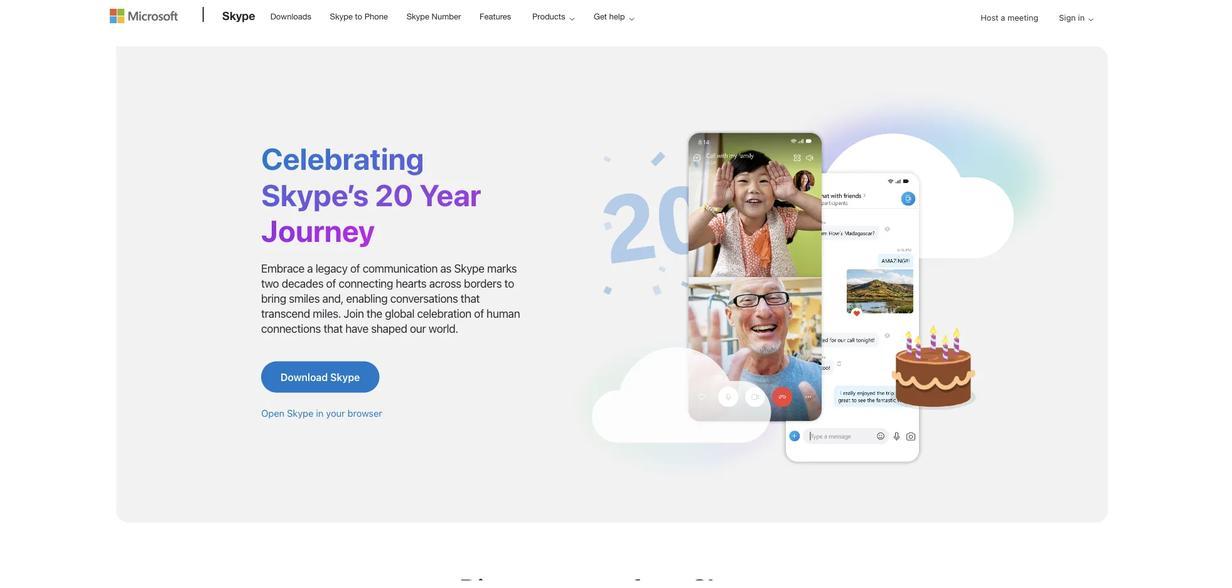 Task type: describe. For each thing, give the bounding box(es) containing it.
connecting
[[339, 277, 393, 291]]

features
[[480, 11, 511, 21]]

arrow down image
[[1084, 12, 1099, 27]]

in inside main content
[[316, 408, 324, 419]]

human
[[487, 307, 520, 321]]

get help
[[594, 11, 625, 21]]

open skype in your browser link
[[261, 408, 382, 419]]

get
[[594, 11, 607, 21]]

communication
[[363, 262, 438, 276]]

host a meeting link
[[971, 1, 1049, 34]]

celebration
[[417, 307, 472, 321]]

skype left the phone
[[330, 11, 353, 21]]

open skype in your browser
[[261, 408, 382, 419]]

skype up your
[[330, 372, 360, 384]]

skype left 'number'
[[407, 11, 429, 21]]

skype right open
[[287, 408, 314, 419]]

1 vertical spatial of
[[326, 277, 336, 291]]

host
[[981, 13, 999, 22]]

sign in link
[[1049, 1, 1099, 34]]

bring
[[261, 292, 286, 306]]

celebrating skype's 20 year journey main content
[[0, 40, 1224, 582]]

embrace a legacy of communication as skype marks two decades of connecting hearts across borders to bring smiles and, enabling conversations that transcend miles. join the global celebration of human connections that have shaped our world.
[[261, 262, 520, 336]]

conversations
[[390, 292, 458, 306]]

skype to phone
[[330, 11, 388, 21]]

miles.
[[313, 307, 341, 321]]

host a meeting
[[981, 13, 1038, 22]]

celebrating
[[261, 141, 424, 176]]

downloads
[[270, 11, 311, 21]]

to inside skype to phone link
[[355, 11, 362, 21]]

microsoft image
[[110, 9, 178, 23]]

decades
[[282, 277, 324, 291]]

celebrating skype's 20 year journey
[[261, 141, 481, 249]]

products
[[532, 11, 565, 21]]

to inside the embrace a legacy of communication as skype marks two decades of connecting hearts across borders to bring smiles and, enabling conversations that transcend miles. join the global celebration of human connections that have shaped our world.
[[504, 277, 514, 291]]

shaped
[[371, 322, 407, 336]]

skype number link
[[401, 1, 467, 31]]

your
[[326, 408, 345, 419]]

0 vertical spatial in
[[1078, 13, 1085, 22]]

download skype
[[281, 372, 360, 384]]

browser
[[348, 408, 382, 419]]

connections
[[261, 322, 321, 336]]

sign
[[1059, 13, 1076, 22]]

journey
[[261, 213, 375, 249]]

our
[[410, 322, 426, 336]]

and,
[[322, 292, 344, 306]]

features link
[[474, 1, 517, 31]]

sign in
[[1059, 13, 1085, 22]]

skype's
[[261, 177, 369, 212]]

menu bar containing host a meeting
[[110, 1, 1114, 66]]

great video calling with skype image
[[563, 84, 1070, 485]]

skype number
[[407, 11, 461, 21]]



Task type: vqa. For each thing, say whether or not it's contained in the screenshot.
'to' in Skype to Phone link
yes



Task type: locate. For each thing, give the bounding box(es) containing it.
that down borders
[[461, 292, 480, 306]]

a
[[1001, 13, 1005, 22], [307, 262, 313, 276]]

0 vertical spatial of
[[350, 262, 360, 276]]

of down legacy on the left top of page
[[326, 277, 336, 291]]

help
[[609, 11, 625, 21]]

products button
[[522, 1, 585, 32]]

0 horizontal spatial to
[[355, 11, 362, 21]]

to
[[355, 11, 362, 21], [504, 277, 514, 291]]

1 horizontal spatial to
[[504, 277, 514, 291]]

the
[[367, 307, 382, 321]]

two
[[261, 277, 279, 291]]

1 horizontal spatial of
[[350, 262, 360, 276]]

1 vertical spatial to
[[504, 277, 514, 291]]

in right 'sign'
[[1078, 13, 1085, 22]]

1 vertical spatial a
[[307, 262, 313, 276]]

borders
[[464, 277, 502, 291]]

open
[[261, 408, 284, 419]]

0 vertical spatial to
[[355, 11, 362, 21]]

1 vertical spatial in
[[316, 408, 324, 419]]

0 vertical spatial that
[[461, 292, 480, 306]]

of up connecting
[[350, 262, 360, 276]]

smiles
[[289, 292, 320, 306]]

a inside 'link'
[[1001, 13, 1005, 22]]

of left human
[[474, 307, 484, 321]]

0 horizontal spatial of
[[326, 277, 336, 291]]

year
[[419, 177, 481, 212]]

get help button
[[583, 1, 644, 32]]

as
[[440, 262, 452, 276]]

download skype link
[[261, 362, 379, 393]]

marks
[[487, 262, 517, 276]]

number
[[432, 11, 461, 21]]

legacy
[[316, 262, 348, 276]]

meeting
[[1008, 13, 1038, 22]]

0 horizontal spatial in
[[316, 408, 324, 419]]

1 horizontal spatial in
[[1078, 13, 1085, 22]]

1 horizontal spatial a
[[1001, 13, 1005, 22]]

0 horizontal spatial a
[[307, 262, 313, 276]]

skype left the downloads link
[[222, 9, 255, 22]]

20
[[375, 177, 413, 212]]

skype to phone link
[[324, 1, 394, 31]]

that
[[461, 292, 480, 306], [324, 322, 343, 336]]

skype link
[[216, 1, 262, 35]]

of
[[350, 262, 360, 276], [326, 277, 336, 291], [474, 307, 484, 321]]

across
[[429, 277, 461, 291]]

downloads link
[[265, 1, 317, 31]]

menu bar
[[110, 1, 1114, 66]]

0 vertical spatial a
[[1001, 13, 1005, 22]]

2 horizontal spatial of
[[474, 307, 484, 321]]

enabling
[[346, 292, 388, 306]]

transcend
[[261, 307, 310, 321]]

hearts
[[396, 277, 427, 291]]

join
[[344, 307, 364, 321]]

skype inside the embrace a legacy of communication as skype marks two decades of connecting hearts across borders to bring smiles and, enabling conversations that transcend miles. join the global celebration of human connections that have shaped our world.
[[454, 262, 485, 276]]

download
[[281, 372, 328, 384]]

have
[[345, 322, 368, 336]]

to down marks
[[504, 277, 514, 291]]

that down miles.
[[324, 322, 343, 336]]

in
[[1078, 13, 1085, 22], [316, 408, 324, 419]]

embrace
[[261, 262, 305, 276]]

a for embrace
[[307, 262, 313, 276]]

global
[[385, 307, 415, 321]]

1 vertical spatial that
[[324, 322, 343, 336]]

world.
[[429, 322, 458, 336]]

in left your
[[316, 408, 324, 419]]

1 horizontal spatial that
[[461, 292, 480, 306]]

phone
[[365, 11, 388, 21]]

0 horizontal spatial that
[[324, 322, 343, 336]]

2 vertical spatial of
[[474, 307, 484, 321]]

a right the host
[[1001, 13, 1005, 22]]

a inside the embrace a legacy of communication as skype marks two decades of connecting hearts across borders to bring smiles and, enabling conversations that transcend miles. join the global celebration of human connections that have shaped our world.
[[307, 262, 313, 276]]

a for host
[[1001, 13, 1005, 22]]

skype up borders
[[454, 262, 485, 276]]

a up decades
[[307, 262, 313, 276]]

skype
[[222, 9, 255, 22], [330, 11, 353, 21], [407, 11, 429, 21], [454, 262, 485, 276], [330, 372, 360, 384], [287, 408, 314, 419]]

to left the phone
[[355, 11, 362, 21]]



